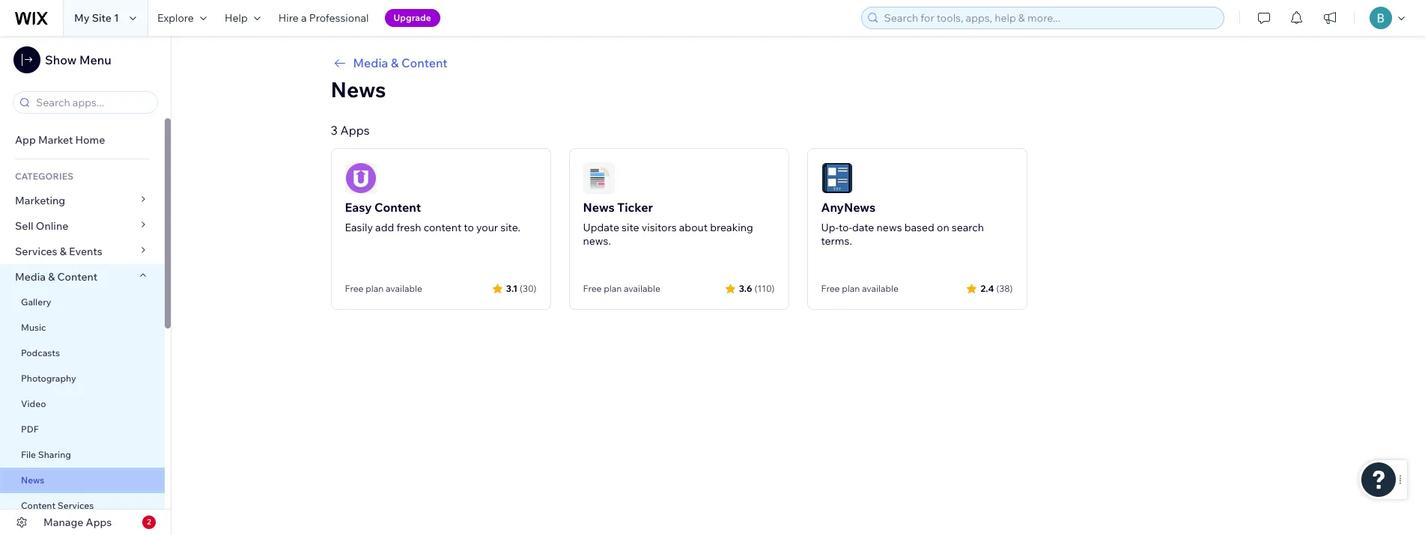 Task type: describe. For each thing, give the bounding box(es) containing it.
upgrade button
[[385, 9, 440, 27]]

plan for ticker
[[604, 283, 622, 294]]

gallery
[[21, 297, 51, 308]]

free plan available for up-
[[821, 283, 899, 294]]

1 horizontal spatial &
[[60, 245, 67, 258]]

apps for 3 apps
[[340, 123, 370, 138]]

easy content easily add fresh content to your site.
[[345, 200, 520, 234]]

anynews logo image
[[821, 163, 853, 194]]

3.6 (110)
[[739, 283, 775, 294]]

news
[[877, 221, 902, 234]]

up-
[[821, 221, 839, 234]]

news ticker logo image
[[583, 163, 615, 194]]

sell
[[15, 219, 33, 233]]

ticker
[[617, 200, 653, 215]]

video link
[[0, 392, 165, 417]]

1 vertical spatial services
[[58, 500, 94, 512]]

sharing
[[38, 449, 71, 461]]

hire
[[278, 11, 299, 25]]

upgrade
[[394, 12, 431, 23]]

site.
[[501, 221, 520, 234]]

services & events link
[[0, 239, 165, 264]]

anynews up-to-date news based on search terms.
[[821, 200, 984, 248]]

file
[[21, 449, 36, 461]]

app
[[15, 133, 36, 147]]

video
[[21, 399, 46, 410]]

show menu
[[45, 52, 111, 67]]

date
[[852, 221, 874, 234]]

market
[[38, 133, 73, 147]]

content up gallery link
[[57, 270, 98, 284]]

sidebar element
[[0, 36, 172, 536]]

podcasts
[[21, 348, 60, 359]]

free for ticker
[[583, 283, 602, 294]]

app market home link
[[0, 127, 165, 153]]

content down the upgrade button
[[402, 55, 448, 70]]

show menu button
[[13, 46, 111, 73]]

1
[[114, 11, 119, 25]]

about
[[679, 221, 708, 234]]

3.1 (30)
[[506, 283, 537, 294]]

media inside sidebar element
[[15, 270, 46, 284]]

2.4 (38)
[[981, 283, 1013, 294]]

sell online
[[15, 219, 68, 233]]

3
[[331, 123, 338, 138]]

help button
[[216, 0, 269, 36]]

services & events
[[15, 245, 102, 258]]

file sharing
[[21, 449, 71, 461]]

3 apps
[[331, 123, 370, 138]]

(110)
[[755, 283, 775, 294]]

plan for up-
[[842, 283, 860, 294]]

content services
[[21, 500, 94, 512]]

pdf link
[[0, 417, 165, 443]]

news.
[[583, 234, 611, 248]]

media & content inside sidebar element
[[15, 270, 98, 284]]

events
[[69, 245, 102, 258]]

professional
[[309, 11, 369, 25]]

content services link
[[0, 494, 165, 519]]

on
[[937, 221, 950, 234]]

hire a professional
[[278, 11, 369, 25]]

Search apps... field
[[31, 92, 153, 113]]

marketing link
[[0, 188, 165, 213]]

free plan available for content
[[345, 283, 422, 294]]

2.4
[[981, 283, 994, 294]]

pdf
[[21, 424, 39, 435]]

categories
[[15, 171, 73, 182]]

3.1
[[506, 283, 518, 294]]

gallery link
[[0, 290, 165, 315]]

online
[[36, 219, 68, 233]]

news inside news ticker update site visitors about breaking news.
[[583, 200, 615, 215]]

explore
[[157, 11, 194, 25]]



Task type: vqa. For each thing, say whether or not it's contained in the screenshot.
the plan to the right
yes



Task type: locate. For each thing, give the bounding box(es) containing it.
available down "fresh"
[[386, 283, 422, 294]]

& down the upgrade button
[[391, 55, 399, 70]]

news inside sidebar element
[[21, 475, 44, 486]]

available for up-
[[862, 283, 899, 294]]

my site 1
[[74, 11, 119, 25]]

manage apps
[[43, 516, 112, 530]]

to-
[[839, 221, 852, 234]]

menu
[[79, 52, 111, 67]]

& left events
[[60, 245, 67, 258]]

content up manage
[[21, 500, 55, 512]]

0 horizontal spatial media & content
[[15, 270, 98, 284]]

free plan available down terms.
[[821, 283, 899, 294]]

media & content
[[353, 55, 448, 70], [15, 270, 98, 284]]

media
[[353, 55, 388, 70], [15, 270, 46, 284]]

news up 3 apps
[[331, 76, 386, 103]]

free down news.
[[583, 283, 602, 294]]

2 plan from the left
[[604, 283, 622, 294]]

apps
[[340, 123, 370, 138], [86, 516, 112, 530]]

0 vertical spatial media
[[353, 55, 388, 70]]

music link
[[0, 315, 165, 341]]

search
[[952, 221, 984, 234]]

based
[[905, 221, 935, 234]]

home
[[75, 133, 105, 147]]

3 free plan available from the left
[[821, 283, 899, 294]]

3 free from the left
[[821, 283, 840, 294]]

2 horizontal spatial free
[[821, 283, 840, 294]]

1 horizontal spatial apps
[[340, 123, 370, 138]]

&
[[391, 55, 399, 70], [60, 245, 67, 258], [48, 270, 55, 284]]

file sharing link
[[0, 443, 165, 468]]

0 vertical spatial apps
[[340, 123, 370, 138]]

plan down terms.
[[842, 283, 860, 294]]

1 horizontal spatial media
[[353, 55, 388, 70]]

0 horizontal spatial media & content link
[[0, 264, 165, 290]]

2 vertical spatial news
[[21, 475, 44, 486]]

sell online link
[[0, 213, 165, 239]]

anynews
[[821, 200, 876, 215]]

1 horizontal spatial free
[[583, 283, 602, 294]]

apps inside sidebar element
[[86, 516, 112, 530]]

1 horizontal spatial plan
[[604, 283, 622, 294]]

1 vertical spatial media & content link
[[0, 264, 165, 290]]

available down site
[[624, 283, 661, 294]]

free plan available for ticker
[[583, 283, 661, 294]]

free plan available down news.
[[583, 283, 661, 294]]

2 horizontal spatial news
[[583, 200, 615, 215]]

1 horizontal spatial media & content link
[[331, 54, 1266, 72]]

3 plan from the left
[[842, 283, 860, 294]]

1 vertical spatial media & content
[[15, 270, 98, 284]]

2 horizontal spatial available
[[862, 283, 899, 294]]

plan down news.
[[604, 283, 622, 294]]

1 vertical spatial &
[[60, 245, 67, 258]]

media & content down the upgrade button
[[353, 55, 448, 70]]

content inside easy content easily add fresh content to your site.
[[375, 200, 421, 215]]

a
[[301, 11, 307, 25]]

content up "fresh"
[[375, 200, 421, 215]]

news down file
[[21, 475, 44, 486]]

1 horizontal spatial media & content
[[353, 55, 448, 70]]

easily
[[345, 221, 373, 234]]

(30)
[[520, 283, 537, 294]]

0 vertical spatial media & content link
[[331, 54, 1266, 72]]

0 horizontal spatial free
[[345, 283, 364, 294]]

available for content
[[386, 283, 422, 294]]

news
[[331, 76, 386, 103], [583, 200, 615, 215], [21, 475, 44, 486]]

app market home
[[15, 133, 105, 147]]

news ticker update site visitors about breaking news.
[[583, 200, 753, 248]]

0 horizontal spatial apps
[[86, 516, 112, 530]]

0 vertical spatial media & content
[[353, 55, 448, 70]]

photography link
[[0, 366, 165, 392]]

media & content down services & events
[[15, 270, 98, 284]]

services up the manage apps
[[58, 500, 94, 512]]

1 vertical spatial news
[[583, 200, 615, 215]]

plan for content
[[366, 283, 384, 294]]

visitors
[[642, 221, 677, 234]]

content inside content services link
[[21, 500, 55, 512]]

available
[[386, 283, 422, 294], [624, 283, 661, 294], [862, 283, 899, 294]]

0 vertical spatial news
[[331, 76, 386, 103]]

update
[[583, 221, 619, 234]]

my
[[74, 11, 90, 25]]

0 horizontal spatial media
[[15, 270, 46, 284]]

0 vertical spatial services
[[15, 245, 57, 258]]

services
[[15, 245, 57, 258], [58, 500, 94, 512]]

2 horizontal spatial plan
[[842, 283, 860, 294]]

0 horizontal spatial free plan available
[[345, 283, 422, 294]]

apps for manage apps
[[86, 516, 112, 530]]

news up update
[[583, 200, 615, 215]]

2 horizontal spatial &
[[391, 55, 399, 70]]

site
[[622, 221, 639, 234]]

0 vertical spatial &
[[391, 55, 399, 70]]

apps right 3
[[340, 123, 370, 138]]

2
[[147, 518, 151, 527]]

1 horizontal spatial free plan available
[[583, 283, 661, 294]]

2 free plan available from the left
[[583, 283, 661, 294]]

content
[[424, 221, 462, 234]]

free for content
[[345, 283, 364, 294]]

music
[[21, 322, 46, 333]]

1 plan from the left
[[366, 283, 384, 294]]

1 horizontal spatial available
[[624, 283, 661, 294]]

terms.
[[821, 234, 852, 248]]

3 available from the left
[[862, 283, 899, 294]]

1 free from the left
[[345, 283, 364, 294]]

easy
[[345, 200, 372, 215]]

manage
[[43, 516, 83, 530]]

available down news
[[862, 283, 899, 294]]

1 free plan available from the left
[[345, 283, 422, 294]]

(38)
[[997, 283, 1013, 294]]

0 horizontal spatial available
[[386, 283, 422, 294]]

0 horizontal spatial plan
[[366, 283, 384, 294]]

site
[[92, 11, 112, 25]]

free plan available
[[345, 283, 422, 294], [583, 283, 661, 294], [821, 283, 899, 294]]

1 vertical spatial apps
[[86, 516, 112, 530]]

2 horizontal spatial free plan available
[[821, 283, 899, 294]]

free
[[345, 283, 364, 294], [583, 283, 602, 294], [821, 283, 840, 294]]

show
[[45, 52, 77, 67]]

media up 'gallery'
[[15, 270, 46, 284]]

media down professional
[[353, 55, 388, 70]]

free down easily
[[345, 283, 364, 294]]

content
[[402, 55, 448, 70], [375, 200, 421, 215], [57, 270, 98, 284], [21, 500, 55, 512]]

easy content logo image
[[345, 163, 376, 194]]

podcasts link
[[0, 341, 165, 366]]

1 available from the left
[[386, 283, 422, 294]]

fresh
[[397, 221, 421, 234]]

your
[[476, 221, 498, 234]]

free for up-
[[821, 283, 840, 294]]

0 horizontal spatial &
[[48, 270, 55, 284]]

available for ticker
[[624, 283, 661, 294]]

hire a professional link
[[269, 0, 378, 36]]

1 horizontal spatial news
[[331, 76, 386, 103]]

free down terms.
[[821, 283, 840, 294]]

apps right manage
[[86, 516, 112, 530]]

3.6
[[739, 283, 752, 294]]

services down sell online
[[15, 245, 57, 258]]

to
[[464, 221, 474, 234]]

1 vertical spatial media
[[15, 270, 46, 284]]

plan down add
[[366, 283, 384, 294]]

help
[[225, 11, 248, 25]]

2 vertical spatial &
[[48, 270, 55, 284]]

2 available from the left
[[624, 283, 661, 294]]

free plan available down add
[[345, 283, 422, 294]]

plan
[[366, 283, 384, 294], [604, 283, 622, 294], [842, 283, 860, 294]]

& down services & events
[[48, 270, 55, 284]]

news link
[[0, 468, 165, 494]]

media & content link
[[331, 54, 1266, 72], [0, 264, 165, 290]]

2 free from the left
[[583, 283, 602, 294]]

add
[[375, 221, 394, 234]]

marketing
[[15, 194, 65, 207]]

photography
[[21, 373, 76, 384]]

breaking
[[710, 221, 753, 234]]

Search for tools, apps, help & more... field
[[880, 7, 1219, 28]]

0 horizontal spatial news
[[21, 475, 44, 486]]



